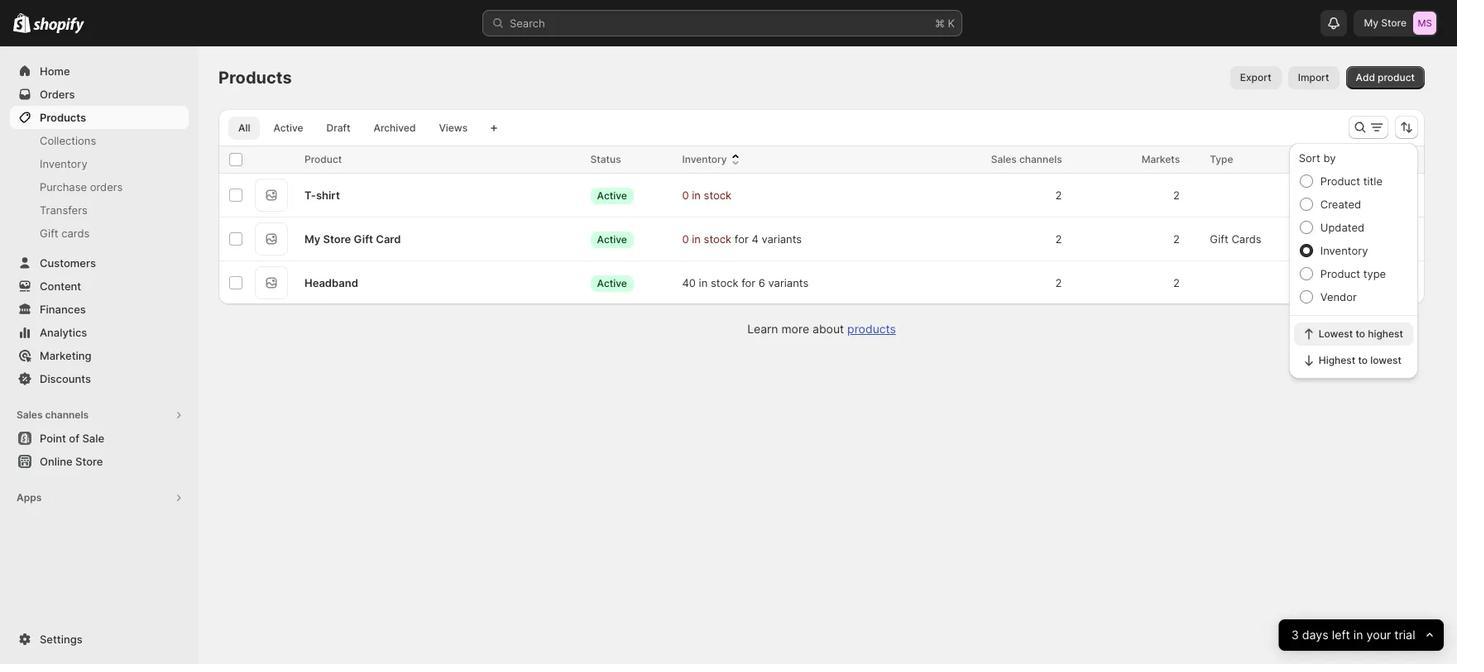 Task type: locate. For each thing, give the bounding box(es) containing it.
1 horizontal spatial sales
[[991, 153, 1017, 166]]

sales inside 'sales channels' button
[[17, 409, 43, 421]]

add product link
[[1346, 66, 1425, 89]]

my for my store gift card
[[1317, 233, 1332, 246]]

products up collections
[[40, 111, 86, 124]]

inventory
[[682, 153, 727, 166], [40, 157, 87, 171], [1321, 244, 1369, 257]]

1 horizontal spatial channels
[[1020, 153, 1063, 166]]

product left the type
[[1321, 267, 1361, 281]]

0 horizontal spatial channels
[[45, 409, 89, 421]]

2 0 from the top
[[682, 233, 689, 246]]

0 horizontal spatial products
[[40, 111, 86, 124]]

0 vertical spatial to
[[1356, 328, 1366, 340]]

0 horizontal spatial gift
[[40, 227, 58, 240]]

point of sale link
[[10, 427, 189, 450]]

highest to lowest button
[[1294, 349, 1414, 372]]

vendor down product type
[[1321, 291, 1357, 304]]

0 horizontal spatial sales channels
[[17, 409, 89, 421]]

inventory up 0 in stock
[[682, 153, 727, 166]]

1 horizontal spatial inventory
[[682, 153, 727, 166]]

product down vendor button
[[1321, 175, 1361, 188]]

2 vertical spatial product
[[1321, 267, 1361, 281]]

6
[[759, 276, 766, 290]]

variants for 40 in stock for 6 variants
[[769, 276, 809, 290]]

my store down created
[[1317, 233, 1363, 246]]

3 days left in your trial button
[[1279, 620, 1444, 651]]

store left "my store" image
[[1382, 17, 1407, 29]]

0 vertical spatial sales
[[991, 153, 1017, 166]]

0 vertical spatial vendor
[[1317, 153, 1351, 166]]

for
[[735, 233, 749, 246], [742, 276, 756, 290]]

analytics
[[40, 326, 87, 339]]

gift cards
[[1210, 233, 1262, 246]]

gift
[[40, 227, 58, 240], [354, 233, 373, 246], [1210, 233, 1229, 246]]

variants right 4
[[762, 233, 802, 246]]

vendor button
[[1317, 151, 1368, 168]]

to left lowest
[[1359, 354, 1368, 367]]

0 vertical spatial stock
[[704, 189, 732, 202]]

highest to lowest
[[1319, 354, 1402, 367]]

in down inventory button
[[692, 189, 701, 202]]

apps
[[17, 492, 42, 504]]

my store down product title
[[1317, 189, 1363, 202]]

0 vertical spatial 0
[[682, 189, 689, 202]]

my left the type
[[1317, 276, 1332, 290]]

channels
[[1020, 153, 1063, 166], [45, 409, 89, 421]]

stock
[[704, 189, 732, 202], [704, 233, 732, 246], [711, 276, 739, 290]]

in up 40
[[692, 233, 701, 246]]

products
[[219, 68, 292, 88], [40, 111, 86, 124]]

0 vertical spatial sales channels
[[991, 153, 1063, 166]]

orders
[[90, 180, 123, 194]]

store down the "sale"
[[75, 455, 103, 468]]

for left 6
[[742, 276, 756, 290]]

product
[[305, 153, 342, 166], [1321, 175, 1361, 188], [1321, 267, 1361, 281]]

transfers link
[[10, 199, 189, 222]]

store
[[1382, 17, 1407, 29], [1335, 189, 1363, 202], [323, 233, 351, 246], [1335, 233, 1363, 246], [1335, 276, 1363, 290], [75, 455, 103, 468]]

vendor up product title
[[1317, 153, 1351, 166]]

0 down inventory button
[[682, 189, 689, 202]]

my down created
[[1317, 233, 1332, 246]]

0 vertical spatial product
[[305, 153, 342, 166]]

in inside dropdown button
[[1354, 628, 1364, 643]]

vendor
[[1317, 153, 1351, 166], [1321, 291, 1357, 304]]

1 0 from the top
[[682, 189, 689, 202]]

0 horizontal spatial shopify image
[[13, 13, 31, 33]]

⌘ k
[[935, 17, 955, 30]]

k
[[948, 17, 955, 30]]

online
[[40, 455, 73, 468]]

updated
[[1321, 221, 1365, 234]]

1 vertical spatial to
[[1359, 354, 1368, 367]]

active for t-shirt
[[597, 189, 627, 202]]

1 vertical spatial for
[[742, 276, 756, 290]]

1 vertical spatial variants
[[769, 276, 809, 290]]

products inside products link
[[40, 111, 86, 124]]

product for product title
[[1321, 175, 1361, 188]]

stock down inventory button
[[704, 189, 732, 202]]

analytics link
[[10, 321, 189, 344]]

for left 4
[[735, 233, 749, 246]]

40
[[682, 276, 696, 290]]

markets
[[1142, 153, 1180, 166]]

tab list
[[225, 116, 481, 140]]

about
[[813, 322, 844, 336]]

1 vertical spatial product
[[1321, 175, 1361, 188]]

my store image
[[1414, 12, 1437, 35]]

2 horizontal spatial gift
[[1210, 233, 1229, 246]]

2 vertical spatial stock
[[711, 276, 739, 290]]

0 horizontal spatial sales
[[17, 409, 43, 421]]

to
[[1356, 328, 1366, 340], [1359, 354, 1368, 367]]

1 vertical spatial sales channels
[[17, 409, 89, 421]]

store up headband
[[323, 233, 351, 246]]

shopify image
[[13, 13, 31, 33], [33, 17, 85, 34]]

2 button
[[1047, 179, 1082, 212], [1165, 179, 1200, 212], [1047, 223, 1082, 256], [1165, 223, 1200, 256], [1047, 267, 1082, 300], [1165, 267, 1200, 300]]

inventory up purchase
[[40, 157, 87, 171]]

1 horizontal spatial sales channels
[[991, 153, 1063, 166]]

in
[[692, 189, 701, 202], [692, 233, 701, 246], [699, 276, 708, 290], [1354, 628, 1364, 643]]

all
[[238, 122, 250, 134]]

variants right 6
[[769, 276, 809, 290]]

my store
[[1364, 17, 1407, 29], [1317, 189, 1363, 202], [1317, 233, 1363, 246], [1317, 276, 1363, 290]]

in for 40 in stock for 6 variants
[[699, 276, 708, 290]]

stock for 0 in stock for 4 variants
[[704, 233, 732, 246]]

3
[[1292, 628, 1300, 643]]

1 vertical spatial products
[[40, 111, 86, 124]]

1 horizontal spatial gift
[[354, 233, 373, 246]]

product down draft link
[[305, 153, 342, 166]]

0 vertical spatial variants
[[762, 233, 802, 246]]

point of sale button
[[0, 427, 199, 450]]

purchase orders
[[40, 180, 123, 194]]

product title
[[1321, 175, 1383, 188]]

my down product title
[[1317, 189, 1332, 202]]

1 horizontal spatial products
[[219, 68, 292, 88]]

0
[[682, 189, 689, 202], [682, 233, 689, 246]]

inventory inside button
[[682, 153, 727, 166]]

0 horizontal spatial inventory
[[40, 157, 87, 171]]

my for t-shirt
[[1317, 189, 1332, 202]]

gift cards
[[40, 227, 90, 240]]

my store for headband
[[1317, 276, 1363, 290]]

type button
[[1210, 151, 1250, 168]]

my store left the type
[[1317, 276, 1363, 290]]

product button
[[305, 151, 359, 168]]

0 for 0 in stock
[[682, 189, 689, 202]]

my store for my store gift card
[[1317, 233, 1363, 246]]

stock right 40
[[711, 276, 739, 290]]

variants
[[762, 233, 802, 246], [769, 276, 809, 290]]

transfers
[[40, 204, 88, 217]]

highest
[[1368, 328, 1404, 340]]

collections link
[[10, 129, 189, 152]]

gift inside "gift cards" link
[[40, 227, 58, 240]]

1 vertical spatial stock
[[704, 233, 732, 246]]

1 horizontal spatial shopify image
[[33, 17, 85, 34]]

1 vertical spatial channels
[[45, 409, 89, 421]]

highest
[[1319, 354, 1356, 367]]

in right left
[[1354, 628, 1364, 643]]

0 vertical spatial for
[[735, 233, 749, 246]]

settings link
[[10, 628, 189, 651]]

2 horizontal spatial inventory
[[1321, 244, 1369, 257]]

lowest
[[1319, 328, 1354, 340]]

products up all
[[219, 68, 292, 88]]

status
[[591, 153, 621, 166]]

settings
[[40, 633, 83, 646]]

inventory down the updated at the right of the page
[[1321, 244, 1369, 257]]

active
[[273, 122, 303, 134], [597, 189, 627, 202], [597, 233, 627, 245], [597, 277, 627, 289]]

1 vertical spatial 0
[[682, 233, 689, 246]]

orders link
[[10, 83, 189, 106]]

trial
[[1395, 628, 1416, 643]]

my
[[1364, 17, 1379, 29], [1317, 189, 1332, 202], [305, 233, 321, 246], [1317, 233, 1332, 246], [1317, 276, 1332, 290]]

sales channels button
[[10, 404, 189, 427]]

product type
[[1321, 267, 1387, 281]]

in for 0 in stock for 4 variants
[[692, 233, 701, 246]]

archived link
[[364, 117, 426, 140]]

gift cards link
[[10, 222, 189, 245]]

0 vertical spatial channels
[[1020, 153, 1063, 166]]

gift for gift cards
[[1210, 233, 1229, 246]]

product inside "button"
[[305, 153, 342, 166]]

store inside online store "link"
[[75, 455, 103, 468]]

active for my store gift card
[[597, 233, 627, 245]]

title
[[1364, 175, 1383, 188]]

0 up 40
[[682, 233, 689, 246]]

in right 40
[[699, 276, 708, 290]]

in for 0 in stock
[[692, 189, 701, 202]]

2
[[1056, 189, 1063, 202], [1173, 189, 1180, 202], [1056, 233, 1063, 246], [1173, 233, 1180, 246], [1056, 276, 1063, 290], [1173, 276, 1180, 290]]

export
[[1241, 71, 1272, 84]]

1 vertical spatial sales
[[17, 409, 43, 421]]

sales
[[991, 153, 1017, 166], [17, 409, 43, 421]]

to right lowest
[[1356, 328, 1366, 340]]

home link
[[10, 60, 189, 83]]

sales channels
[[991, 153, 1063, 166], [17, 409, 89, 421]]

to for lowest
[[1356, 328, 1366, 340]]

apps button
[[10, 487, 189, 510]]

stock left 4
[[704, 233, 732, 246]]

lowest to highest
[[1319, 328, 1404, 340]]

inventory button
[[682, 151, 744, 168]]

product
[[1378, 71, 1415, 84]]



Task type: vqa. For each thing, say whether or not it's contained in the screenshot.
My
yes



Task type: describe. For each thing, give the bounding box(es) containing it.
product for product type
[[1321, 267, 1361, 281]]

by
[[1324, 151, 1336, 165]]

t-shirt link
[[305, 187, 340, 204]]

sale
[[82, 432, 104, 445]]

online store
[[40, 455, 103, 468]]

my left "my store" image
[[1364, 17, 1379, 29]]

cards
[[1232, 233, 1262, 246]]

all button
[[228, 117, 260, 140]]

store inside my store gift card link
[[323, 233, 351, 246]]

for for 6
[[742, 276, 756, 290]]

card
[[376, 233, 401, 246]]

purchase orders link
[[10, 175, 189, 199]]

0 in stock
[[682, 189, 732, 202]]

inventory inside 'link'
[[40, 157, 87, 171]]

export button
[[1231, 66, 1282, 89]]

t-
[[305, 189, 316, 202]]

store up product type
[[1335, 233, 1363, 246]]

archived
[[374, 122, 416, 134]]

channels inside button
[[45, 409, 89, 421]]

lowest
[[1371, 354, 1402, 367]]

import
[[1298, 71, 1330, 84]]

home
[[40, 65, 70, 78]]

⌘
[[935, 17, 945, 30]]

40 in stock for 6 variants
[[682, 276, 809, 290]]

3 days left in your trial
[[1292, 628, 1416, 643]]

my store gift card
[[305, 233, 401, 246]]

products link
[[10, 106, 189, 129]]

store left the type
[[1335, 276, 1363, 290]]

1 vertical spatial vendor
[[1321, 291, 1357, 304]]

marketing link
[[10, 344, 189, 368]]

0 vertical spatial products
[[219, 68, 292, 88]]

headband
[[305, 276, 358, 290]]

vendor inside button
[[1317, 153, 1351, 166]]

content link
[[10, 275, 189, 298]]

online store link
[[10, 450, 189, 473]]

search
[[510, 17, 545, 30]]

stock for 40 in stock for 6 variants
[[711, 276, 739, 290]]

online store button
[[0, 450, 199, 473]]

more
[[782, 322, 810, 336]]

point of sale
[[40, 432, 104, 445]]

learn more about products
[[748, 322, 896, 336]]

point
[[40, 432, 66, 445]]

sort
[[1299, 151, 1321, 165]]

0 in stock for 4 variants
[[682, 233, 802, 246]]

gift for gift cards
[[40, 227, 58, 240]]

tab list containing all
[[225, 116, 481, 140]]

draft
[[327, 122, 351, 134]]

for for 4
[[735, 233, 749, 246]]

add
[[1356, 71, 1376, 84]]

inventory link
[[10, 152, 189, 175]]

my for headband
[[1317, 276, 1332, 290]]

views
[[439, 122, 468, 134]]

product for product
[[305, 153, 342, 166]]

cards
[[61, 227, 90, 240]]

store down product title
[[1335, 189, 1363, 202]]

finances
[[40, 303, 86, 316]]

my down t-
[[305, 233, 321, 246]]

purchase
[[40, 180, 87, 194]]

sales channels inside button
[[17, 409, 89, 421]]

gift inside my store gift card link
[[354, 233, 373, 246]]

my store left "my store" image
[[1364, 17, 1407, 29]]

type
[[1210, 153, 1234, 166]]

of
[[69, 432, 79, 445]]

variants for 0 in stock for 4 variants
[[762, 233, 802, 246]]

views link
[[429, 117, 478, 140]]

to for highest
[[1359, 354, 1368, 367]]

type
[[1364, 267, 1387, 281]]

stock for 0 in stock
[[704, 189, 732, 202]]

customers
[[40, 257, 96, 270]]

draft link
[[317, 117, 360, 140]]

products link
[[848, 322, 896, 336]]

your
[[1367, 628, 1392, 643]]

t-shirt
[[305, 189, 340, 202]]

customers link
[[10, 252, 189, 275]]

my store for t-shirt
[[1317, 189, 1363, 202]]

lowest to highest button
[[1294, 323, 1414, 346]]

shirt
[[316, 189, 340, 202]]

4
[[752, 233, 759, 246]]

active for headband
[[597, 277, 627, 289]]

marketing
[[40, 349, 91, 363]]

active link
[[264, 117, 313, 140]]

sort by
[[1299, 151, 1336, 165]]

content
[[40, 280, 81, 293]]

0 for 0 in stock for 4 variants
[[682, 233, 689, 246]]

days
[[1303, 628, 1329, 643]]

finances link
[[10, 298, 189, 321]]

orders
[[40, 88, 75, 101]]

left
[[1333, 628, 1351, 643]]

add product
[[1356, 71, 1415, 84]]

my store gift card link
[[305, 231, 401, 247]]



